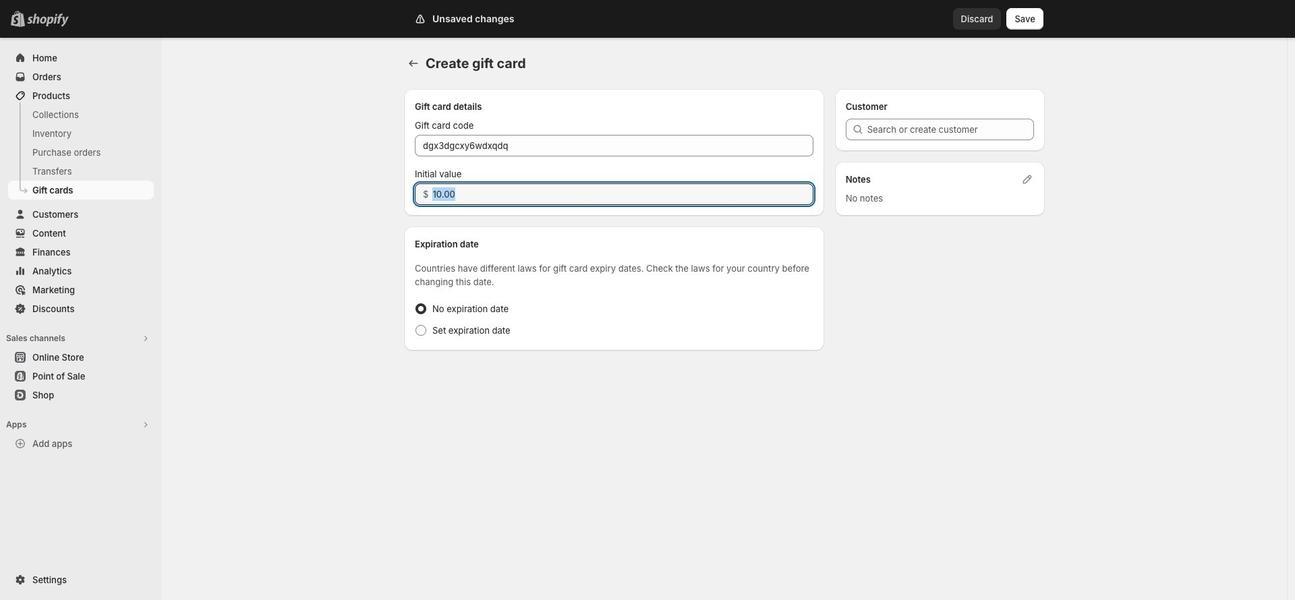 Task type: locate. For each thing, give the bounding box(es) containing it.
Search or create customer text field
[[868, 119, 1035, 140]]

  text field
[[433, 184, 814, 205]]

shopify image
[[30, 13, 72, 27]]

None text field
[[415, 135, 814, 157]]



Task type: vqa. For each thing, say whether or not it's contained in the screenshot.
text box
yes



